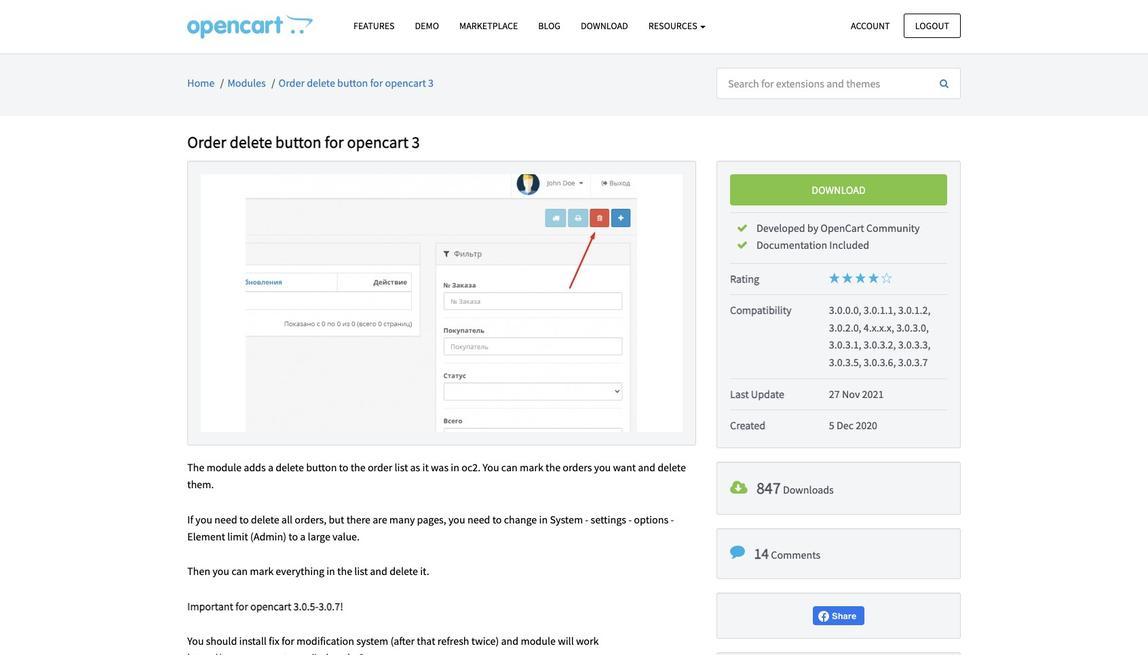 Task type: locate. For each thing, give the bounding box(es) containing it.
0 vertical spatial download link
[[571, 14, 638, 38]]

0 horizontal spatial in
[[327, 565, 335, 579]]

0 vertical spatial order delete button for opencart 3
[[279, 76, 434, 90]]

you inside the module adds a delete button to the order list as it was in oc2. you can mark the orders you want and delete them.
[[594, 461, 611, 474]]

1 horizontal spatial -
[[629, 513, 632, 526]]

account link
[[840, 13, 902, 38]]

0 horizontal spatial -
[[585, 513, 589, 526]]

to inside the module adds a delete button to the order list as it was in oc2. you can mark the orders you want and delete them.
[[339, 461, 349, 474]]

to up limit
[[239, 513, 249, 526]]

need
[[215, 513, 237, 526], [468, 513, 490, 526]]

you
[[594, 461, 611, 474], [196, 513, 212, 526], [449, 513, 465, 526], [213, 565, 229, 579]]

can inside the module adds a delete button to the order list as it was in oc2. you can mark the orders you want and delete them.
[[502, 461, 518, 474]]

a inside the module adds a delete button to the order list as it was in oc2. you can mark the orders you want and delete them.
[[268, 461, 274, 474]]

you right pages,
[[449, 513, 465, 526]]

mark inside the module adds a delete button to the order list as it was in oc2. you can mark the orders you want and delete them.
[[520, 461, 544, 474]]

1 horizontal spatial need
[[468, 513, 490, 526]]

comment image
[[730, 545, 745, 560]]

star light image up 3.0.0.0,
[[842, 273, 853, 283]]

1 horizontal spatial list
[[395, 461, 408, 474]]

3.0.3.1,
[[829, 338, 862, 352]]

button
[[337, 76, 368, 90], [275, 131, 322, 152], [306, 461, 337, 474]]

resources
[[649, 20, 699, 32]]

0 vertical spatial and
[[638, 461, 656, 474]]

logout
[[916, 19, 950, 32]]

order delete button for opencart 3 image
[[201, 174, 683, 432]]

to down "all"
[[289, 530, 298, 544]]

and right twice)
[[501, 635, 519, 648]]

0 vertical spatial module
[[207, 461, 242, 474]]

documentation
[[757, 239, 828, 252]]

2 horizontal spatial and
[[638, 461, 656, 474]]

1 horizontal spatial and
[[501, 635, 519, 648]]

should
[[206, 635, 237, 648]]

1 horizontal spatial download
[[812, 183, 866, 197]]

1 vertical spatial can
[[232, 565, 248, 579]]

can down limit
[[232, 565, 248, 579]]

modules
[[227, 76, 266, 90]]

adds
[[244, 461, 266, 474]]

in
[[451, 461, 460, 474], [539, 513, 548, 526], [327, 565, 335, 579]]

download
[[581, 20, 628, 32], [812, 183, 866, 197]]

0 horizontal spatial need
[[215, 513, 237, 526]]

the
[[351, 461, 366, 474], [546, 461, 561, 474], [337, 565, 352, 579]]

button inside the module adds a delete button to the order list as it was in oc2. you can mark the orders you want and delete them.
[[306, 461, 337, 474]]

twice)
[[472, 635, 499, 648]]

marketplace
[[460, 20, 518, 32]]

0 vertical spatial you
[[483, 461, 499, 474]]

included
[[830, 239, 870, 252]]

can right oc2.
[[502, 461, 518, 474]]

1 horizontal spatial can
[[502, 461, 518, 474]]

1 vertical spatial a
[[300, 530, 306, 544]]

1 need from the left
[[215, 513, 237, 526]]

0 vertical spatial a
[[268, 461, 274, 474]]

last update
[[730, 387, 785, 401]]

you inside the module adds a delete button to the order list as it was in oc2. you can mark the orders you want and delete them.
[[483, 461, 499, 474]]

logout link
[[904, 13, 961, 38]]

3 - from the left
[[671, 513, 674, 526]]

3
[[428, 76, 434, 90], [412, 131, 420, 152]]

2 vertical spatial and
[[501, 635, 519, 648]]

star light image left star light o image
[[868, 273, 879, 283]]

2021
[[862, 387, 884, 401]]

blog link
[[528, 14, 571, 38]]

features
[[354, 20, 395, 32]]

2 vertical spatial in
[[327, 565, 335, 579]]

order down home
[[187, 131, 226, 152]]

1 horizontal spatial in
[[451, 461, 460, 474]]

in right was
[[451, 461, 460, 474]]

list left as
[[395, 461, 408, 474]]

a left large
[[300, 530, 306, 544]]

0 horizontal spatial 3
[[412, 131, 420, 152]]

opencart - order delete button for opencart 3 image
[[187, 14, 313, 39]]

2 star light image from the left
[[868, 273, 879, 283]]

to left order
[[339, 461, 349, 474]]

0 vertical spatial order
[[279, 76, 305, 90]]

1 horizontal spatial star light image
[[868, 273, 879, 283]]

2 horizontal spatial -
[[671, 513, 674, 526]]

you right if at bottom
[[196, 513, 212, 526]]

update
[[751, 387, 785, 401]]

2 vertical spatial button
[[306, 461, 337, 474]]

2 need from the left
[[468, 513, 490, 526]]

0 horizontal spatial module
[[207, 461, 242, 474]]

0 horizontal spatial you
[[187, 635, 204, 648]]

0 vertical spatial download
[[581, 20, 628, 32]]

demo link
[[405, 14, 449, 38]]

module left will
[[521, 635, 556, 648]]

0 vertical spatial 3
[[428, 76, 434, 90]]

0 horizontal spatial star light image
[[842, 273, 853, 283]]

1 vertical spatial you
[[187, 635, 204, 648]]

4.x.x.x,
[[864, 321, 895, 334]]

important
[[187, 600, 233, 613]]

dec
[[837, 419, 854, 432]]

you left want
[[594, 461, 611, 474]]

to left change at bottom
[[493, 513, 502, 526]]

pages,
[[417, 513, 446, 526]]

then you can mark everything in the list and delete it.
[[187, 565, 429, 579]]

0 horizontal spatial and
[[370, 565, 388, 579]]

0 horizontal spatial star light image
[[829, 273, 840, 283]]

0 horizontal spatial a
[[268, 461, 274, 474]]

order
[[279, 76, 305, 90], [187, 131, 226, 152]]

0 horizontal spatial list
[[355, 565, 368, 579]]

the module adds a delete button to the order list as it was in oc2. you can mark the orders you want and delete them.
[[187, 461, 686, 492]]

2 - from the left
[[629, 513, 632, 526]]

download right blog
[[581, 20, 628, 32]]

download link up opencart
[[730, 174, 948, 206]]

1 vertical spatial list
[[355, 565, 368, 579]]

you right oc2.
[[483, 461, 499, 474]]

1 horizontal spatial a
[[300, 530, 306, 544]]

orders,
[[295, 513, 327, 526]]

need left change at bottom
[[468, 513, 490, 526]]

2 vertical spatial opencart
[[250, 600, 291, 613]]

there
[[347, 513, 371, 526]]

- left "options"
[[629, 513, 632, 526]]

star light image left star light o image
[[855, 273, 866, 283]]

module right the
[[207, 461, 242, 474]]

1 - from the left
[[585, 513, 589, 526]]

download link right blog
[[571, 14, 638, 38]]

and right want
[[638, 461, 656, 474]]

-
[[585, 513, 589, 526], [629, 513, 632, 526], [671, 513, 674, 526]]

features link
[[343, 14, 405, 38]]

27 nov 2021
[[829, 387, 884, 401]]

1 vertical spatial download link
[[730, 174, 948, 206]]

important for opencart 3.0.5-3.0.7!
[[187, 600, 343, 613]]

list down value.
[[355, 565, 368, 579]]

download up opencart
[[812, 183, 866, 197]]

opencart
[[385, 76, 426, 90], [347, 131, 409, 152], [250, 600, 291, 613]]

opencart
[[821, 221, 865, 235]]

0 vertical spatial list
[[395, 461, 408, 474]]

in right everything
[[327, 565, 335, 579]]

1 vertical spatial button
[[275, 131, 322, 152]]

1 star light image from the left
[[829, 273, 840, 283]]

them.
[[187, 478, 214, 492]]

for down features link
[[370, 76, 383, 90]]

star light image
[[842, 273, 853, 283], [868, 273, 879, 283]]

0 vertical spatial can
[[502, 461, 518, 474]]

1 horizontal spatial module
[[521, 635, 556, 648]]

2 horizontal spatial in
[[539, 513, 548, 526]]

the left order
[[351, 461, 366, 474]]

order right modules link
[[279, 76, 305, 90]]

mark left orders on the bottom
[[520, 461, 544, 474]]

need up limit
[[215, 513, 237, 526]]

1 vertical spatial download
[[812, 183, 866, 197]]

mark up important for opencart 3.0.5-3.0.7!
[[250, 565, 274, 579]]

0 horizontal spatial order
[[187, 131, 226, 152]]

the
[[187, 461, 204, 474]]

opencart down order delete button for opencart 3 link
[[347, 131, 409, 152]]

the down value.
[[337, 565, 352, 579]]

you left should
[[187, 635, 204, 648]]

- right "options"
[[671, 513, 674, 526]]

for
[[370, 76, 383, 90], [325, 131, 344, 152], [236, 600, 248, 613], [282, 635, 294, 648]]

and
[[638, 461, 656, 474], [370, 565, 388, 579], [501, 635, 519, 648]]

in right change at bottom
[[539, 513, 548, 526]]

1 horizontal spatial you
[[483, 461, 499, 474]]

are
[[373, 513, 387, 526]]

last
[[730, 387, 749, 401]]

fix
[[269, 635, 280, 648]]

1 horizontal spatial mark
[[520, 461, 544, 474]]

home
[[187, 76, 215, 90]]

opencart down demo link
[[385, 76, 426, 90]]

you
[[483, 461, 499, 474], [187, 635, 204, 648]]

opencart up fix
[[250, 600, 291, 613]]

system
[[550, 513, 583, 526]]

1 horizontal spatial star light image
[[855, 273, 866, 283]]

delete inside if you need to delete all orders, but there are many pages, you need to change in system - settings - options - element limit (admin) to a large value.
[[251, 513, 279, 526]]

1 horizontal spatial 3
[[428, 76, 434, 90]]

1 vertical spatial 3
[[412, 131, 420, 152]]

star light image
[[829, 273, 840, 283], [855, 273, 866, 283]]

order delete button for opencart 3
[[279, 76, 434, 90], [187, 131, 420, 152]]

a right adds
[[268, 461, 274, 474]]

module inside the module adds a delete button to the order list as it was in oc2. you can mark the orders you want and delete them.
[[207, 461, 242, 474]]

downloads
[[783, 483, 834, 497]]

0 horizontal spatial mark
[[250, 565, 274, 579]]

0 vertical spatial mark
[[520, 461, 544, 474]]

1 vertical spatial in
[[539, 513, 548, 526]]

0 horizontal spatial download
[[581, 20, 628, 32]]

will
[[558, 635, 574, 648]]

a inside if you need to delete all orders, but there are many pages, you need to change in system - settings - options - element limit (admin) to a large value.
[[300, 530, 306, 544]]

2 star light image from the left
[[855, 273, 866, 283]]

1 horizontal spatial download link
[[730, 174, 948, 206]]

can
[[502, 461, 518, 474], [232, 565, 248, 579]]

in inside if you need to delete all orders, but there are many pages, you need to change in system - settings - options - element limit (admin) to a large value.
[[539, 513, 548, 526]]

14
[[754, 544, 769, 563]]

star light image up 3.0.0.0,
[[829, 273, 840, 283]]

to
[[339, 461, 349, 474], [239, 513, 249, 526], [493, 513, 502, 526], [289, 530, 298, 544]]

and left it.
[[370, 565, 388, 579]]

- right the system
[[585, 513, 589, 526]]

0 vertical spatial in
[[451, 461, 460, 474]]

account
[[851, 19, 890, 32]]

module
[[207, 461, 242, 474], [521, 635, 556, 648]]



Task type: vqa. For each thing, say whether or not it's contained in the screenshot.
Last Update
yes



Task type: describe. For each thing, give the bounding box(es) containing it.
27
[[829, 387, 840, 401]]

you right then
[[213, 565, 229, 579]]

cloud download image
[[730, 480, 748, 496]]

search image
[[940, 79, 949, 88]]

(after
[[391, 635, 415, 648]]

compatibility
[[730, 304, 792, 317]]

3.0.3.5,
[[829, 356, 862, 369]]

it.
[[420, 565, 429, 579]]

Search for extensions and themes text field
[[717, 68, 929, 99]]

0 vertical spatial opencart
[[385, 76, 426, 90]]

demo
[[415, 20, 439, 32]]

large
[[308, 530, 330, 544]]

3.0.1.2,
[[898, 304, 931, 317]]

if
[[187, 513, 193, 526]]

1 vertical spatial module
[[521, 635, 556, 648]]

everything
[[276, 565, 324, 579]]

3.0.7!
[[319, 600, 343, 613]]

1 vertical spatial order
[[187, 131, 226, 152]]

3.0.5-
[[294, 600, 319, 613]]

marketplace link
[[449, 14, 528, 38]]

developed by opencart community documentation included
[[757, 221, 920, 252]]

system
[[357, 635, 388, 648]]

2020
[[856, 419, 878, 432]]

orders
[[563, 461, 592, 474]]

14 comments
[[754, 544, 821, 563]]

many
[[389, 513, 415, 526]]

3.0.3.6,
[[864, 356, 896, 369]]

847
[[757, 478, 781, 499]]

community
[[867, 221, 920, 235]]

home link
[[187, 76, 215, 90]]

refresh
[[438, 635, 469, 648]]

modules link
[[227, 76, 266, 90]]

star light o image
[[881, 273, 892, 283]]

3.0.0.0, 3.0.1.1, 3.0.1.2, 3.0.2.0, 4.x.x.x, 3.0.3.0, 3.0.3.1, 3.0.3.2, 3.0.3.3, 3.0.3.5, 3.0.3.6, 3.0.3.7
[[829, 304, 931, 369]]

order delete button for opencart 3 link
[[279, 76, 434, 90]]

download for the bottommost download link
[[812, 183, 866, 197]]

element
[[187, 530, 225, 544]]

5
[[829, 419, 835, 432]]

blog
[[538, 20, 561, 32]]

0 horizontal spatial can
[[232, 565, 248, 579]]

list inside the module adds a delete button to the order list as it was in oc2. you can mark the orders you want and delete them.
[[395, 461, 408, 474]]

and inside the module adds a delete button to the order list as it was in oc2. you can mark the orders you want and delete them.
[[638, 461, 656, 474]]

3.0.2.0,
[[829, 321, 862, 334]]

limit
[[227, 530, 248, 544]]

order
[[368, 461, 393, 474]]

install
[[239, 635, 267, 648]]

download for the leftmost download link
[[581, 20, 628, 32]]

1 vertical spatial opencart
[[347, 131, 409, 152]]

3.0.0.0,
[[829, 304, 862, 317]]

value.
[[333, 530, 360, 544]]

created
[[730, 419, 766, 432]]

resources link
[[638, 14, 716, 38]]

by
[[808, 221, 819, 235]]

but
[[329, 513, 344, 526]]

nov
[[842, 387, 860, 401]]

1 vertical spatial order delete button for opencart 3
[[187, 131, 420, 152]]

for down order delete button for opencart 3 link
[[325, 131, 344, 152]]

3.0.3.0,
[[897, 321, 929, 334]]

change
[[504, 513, 537, 526]]

for right fix
[[282, 635, 294, 648]]

1 vertical spatial and
[[370, 565, 388, 579]]

all
[[282, 513, 293, 526]]

3.0.1.1,
[[864, 304, 896, 317]]

options
[[634, 513, 669, 526]]

rating
[[730, 272, 760, 285]]

modification
[[297, 635, 354, 648]]

3.0.3.3,
[[898, 338, 931, 352]]

developed
[[757, 221, 805, 235]]

(admin)
[[250, 530, 286, 544]]

1 vertical spatial mark
[[250, 565, 274, 579]]

3.0.3.7
[[898, 356, 928, 369]]

you should install fix for modification system (after that refresh twice) and module will work
[[187, 635, 599, 648]]

if you need to delete all orders, but there are many pages, you need to change in system - settings - options - element limit (admin) to a large value.
[[187, 513, 674, 544]]

5 dec 2020
[[829, 419, 878, 432]]

0 vertical spatial button
[[337, 76, 368, 90]]

oc2.
[[462, 461, 481, 474]]

it
[[423, 461, 429, 474]]

0 horizontal spatial download link
[[571, 14, 638, 38]]

1 star light image from the left
[[842, 273, 853, 283]]

847 downloads
[[757, 478, 834, 499]]

for right important
[[236, 600, 248, 613]]

1 horizontal spatial order
[[279, 76, 305, 90]]

3.0.3.2,
[[864, 338, 896, 352]]

settings
[[591, 513, 626, 526]]

comments
[[771, 549, 821, 562]]

then
[[187, 565, 210, 579]]

work
[[576, 635, 599, 648]]

in inside the module adds a delete button to the order list as it was in oc2. you can mark the orders you want and delete them.
[[451, 461, 460, 474]]

as
[[410, 461, 420, 474]]

that
[[417, 635, 436, 648]]

the left orders on the bottom
[[546, 461, 561, 474]]



